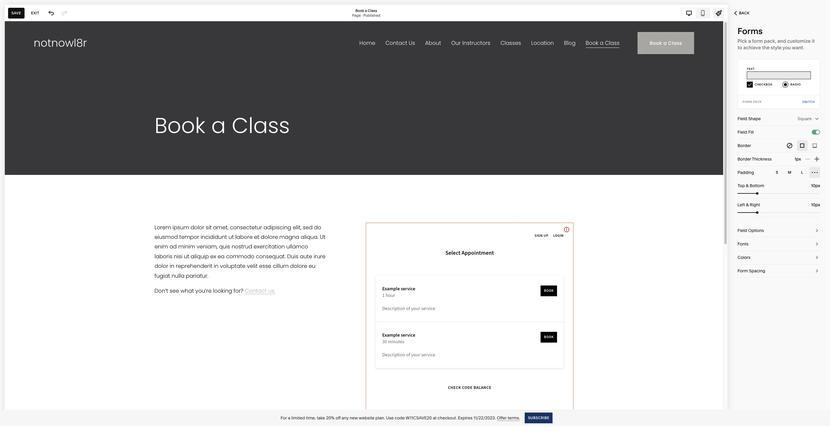 Task type: describe. For each thing, give the bounding box(es) containing it.
form for form spacing
[[738, 269, 749, 274]]

bottom
[[750, 183, 765, 189]]

offer
[[497, 416, 507, 421]]

padding
[[738, 170, 755, 176]]

form spacing button
[[738, 265, 821, 278]]

subscribe
[[529, 416, 550, 421]]

left & right
[[738, 203, 761, 208]]

off
[[336, 416, 341, 421]]

colors button
[[738, 251, 821, 265]]

forms pick a form pack, and customize it to achieve the style you want.
[[738, 26, 816, 51]]

pick
[[738, 38, 748, 44]]

field for field shape
[[738, 116, 748, 122]]

a for for a limited time, take 20% off any new website plan. use code w11csave20 at checkout. expires 11/22/2023. offer terms.
[[288, 416, 291, 421]]

fill
[[749, 130, 755, 135]]

terms.
[[508, 416, 521, 421]]

field for field fill
[[738, 130, 748, 135]]

achieve
[[744, 45, 762, 51]]

book
[[356, 8, 364, 13]]

border for border thickness
[[738, 157, 752, 162]]

switch
[[803, 100, 816, 104]]

left
[[738, 203, 746, 208]]

class
[[368, 8, 378, 13]]

book a class page · published
[[352, 8, 381, 18]]

offer terms. link
[[497, 416, 521, 422]]

spacing
[[750, 269, 766, 274]]

·
[[362, 13, 363, 18]]

border for border
[[738, 143, 752, 149]]

field fill
[[738, 130, 755, 135]]

top
[[738, 183, 746, 189]]

border thickness
[[738, 157, 773, 162]]

expires
[[458, 416, 473, 421]]

take
[[317, 416, 325, 421]]

for a limited time, take 20% off any new website plan. use code w11csave20 at checkout. expires 11/22/2023. offer terms.
[[281, 416, 521, 421]]

use
[[386, 416, 394, 421]]

website
[[359, 416, 375, 421]]

s
[[777, 170, 779, 175]]

top & bottom
[[738, 183, 765, 189]]

exit button
[[28, 8, 43, 18]]

limited
[[292, 416, 305, 421]]

option group for border
[[785, 141, 821, 151]]

field options
[[738, 228, 765, 234]]

l
[[802, 170, 804, 175]]

back button
[[728, 7, 757, 20]]

w11csave20
[[406, 416, 432, 421]]

checkout.
[[438, 416, 457, 421]]

forms
[[738, 26, 763, 36]]

pack
[[754, 100, 762, 104]]

& for right
[[747, 203, 749, 208]]

customize
[[788, 38, 812, 44]]

form spacing
[[738, 269, 766, 274]]

exit
[[31, 11, 39, 15]]



Task type: vqa. For each thing, say whether or not it's contained in the screenshot.
Learn
no



Task type: locate. For each thing, give the bounding box(es) containing it.
None field
[[802, 183, 821, 189], [802, 202, 821, 209], [802, 183, 821, 189], [802, 202, 821, 209]]

fonts
[[738, 242, 749, 247]]

form left pack
[[743, 100, 753, 104]]

and
[[778, 38, 787, 44]]

field for field options
[[738, 228, 748, 234]]

style
[[772, 45, 782, 51]]

for
[[281, 416, 287, 421]]

form
[[743, 100, 753, 104], [738, 269, 749, 274]]

to
[[738, 45, 743, 51]]

time,
[[306, 416, 316, 421]]

a inside "forms pick a form pack, and customize it to achieve the style you want."
[[749, 38, 752, 44]]

form down colors
[[738, 269, 749, 274]]

& right left
[[747, 203, 749, 208]]

0 vertical spatial form
[[743, 100, 753, 104]]

field
[[738, 116, 748, 122], [738, 130, 748, 135], [738, 228, 748, 234]]

right
[[750, 203, 761, 208]]

form for form pack
[[743, 100, 753, 104]]

&
[[747, 183, 749, 189], [747, 203, 749, 208]]

option group up border thickness field
[[785, 141, 821, 151]]

1 vertical spatial form
[[738, 269, 749, 274]]

1 vertical spatial field
[[738, 130, 748, 135]]

field options button
[[738, 224, 821, 238]]

form inside form spacing button
[[738, 269, 749, 274]]

new
[[350, 416, 358, 421]]

border up padding
[[738, 157, 752, 162]]

a right for
[[288, 416, 291, 421]]

option group for padding
[[772, 167, 821, 178]]

field left the fill
[[738, 130, 748, 135]]

a
[[365, 8, 367, 13], [749, 38, 752, 44], [288, 416, 291, 421]]

colors
[[738, 255, 751, 261]]

you
[[783, 45, 792, 51]]

save
[[11, 11, 21, 15]]

0 horizontal spatial a
[[288, 416, 291, 421]]

form
[[753, 38, 764, 44]]

form pack
[[743, 100, 762, 104]]

square
[[798, 116, 813, 122]]

border
[[738, 143, 752, 149], [738, 157, 752, 162]]

1 field from the top
[[738, 116, 748, 122]]

a inside book a class page · published
[[365, 8, 367, 13]]

None range field
[[738, 193, 821, 195], [738, 212, 821, 214], [738, 193, 821, 195], [738, 212, 821, 214]]

a up achieve
[[749, 38, 752, 44]]

want.
[[793, 45, 805, 51]]

a for book a class page · published
[[365, 8, 367, 13]]

it
[[813, 38, 816, 44]]

field shape
[[738, 116, 762, 122]]

1 vertical spatial a
[[749, 38, 752, 44]]

& for bottom
[[747, 183, 749, 189]]

options
[[749, 228, 765, 234]]

0 vertical spatial option group
[[785, 141, 821, 151]]

code
[[395, 416, 405, 421]]

shape
[[749, 116, 762, 122]]

fonts button
[[738, 238, 821, 251]]

published
[[364, 13, 381, 18]]

2 field from the top
[[738, 130, 748, 135]]

2 horizontal spatial a
[[749, 38, 752, 44]]

page
[[352, 13, 361, 18]]

field up fonts
[[738, 228, 748, 234]]

field left shape
[[738, 116, 748, 122]]

m
[[789, 170, 792, 175]]

option group containing s
[[772, 167, 821, 178]]

2 vertical spatial field
[[738, 228, 748, 234]]

11/22/2023.
[[474, 416, 496, 421]]

1 vertical spatial &
[[747, 203, 749, 208]]

option group down border thickness field
[[772, 167, 821, 178]]

0 vertical spatial &
[[747, 183, 749, 189]]

None checkbox
[[817, 131, 820, 134]]

3 field from the top
[[738, 228, 748, 234]]

& right top at top right
[[747, 183, 749, 189]]

back
[[740, 11, 750, 15]]

thickness
[[753, 157, 773, 162]]

Border Thickness field
[[782, 153, 802, 166]]

border down "field fill" on the right top
[[738, 143, 752, 149]]

a right book
[[365, 8, 367, 13]]

subscribe button
[[525, 413, 553, 424]]

2 border from the top
[[738, 157, 752, 162]]

save button
[[8, 8, 24, 18]]

20%
[[326, 416, 335, 421]]

the
[[763, 45, 770, 51]]

at
[[433, 416, 437, 421]]

0 vertical spatial field
[[738, 116, 748, 122]]

1 horizontal spatial a
[[365, 8, 367, 13]]

2 vertical spatial a
[[288, 416, 291, 421]]

pack,
[[765, 38, 777, 44]]

plan.
[[376, 416, 385, 421]]

0 vertical spatial a
[[365, 8, 367, 13]]

tab list
[[683, 8, 710, 18]]

option group
[[785, 141, 821, 151], [772, 167, 821, 178]]

0 vertical spatial border
[[738, 143, 752, 149]]

field inside button
[[738, 228, 748, 234]]

1 border from the top
[[738, 143, 752, 149]]

1 vertical spatial option group
[[772, 167, 821, 178]]

1 vertical spatial border
[[738, 157, 752, 162]]

switch button
[[803, 96, 816, 109]]

any
[[342, 416, 349, 421]]



